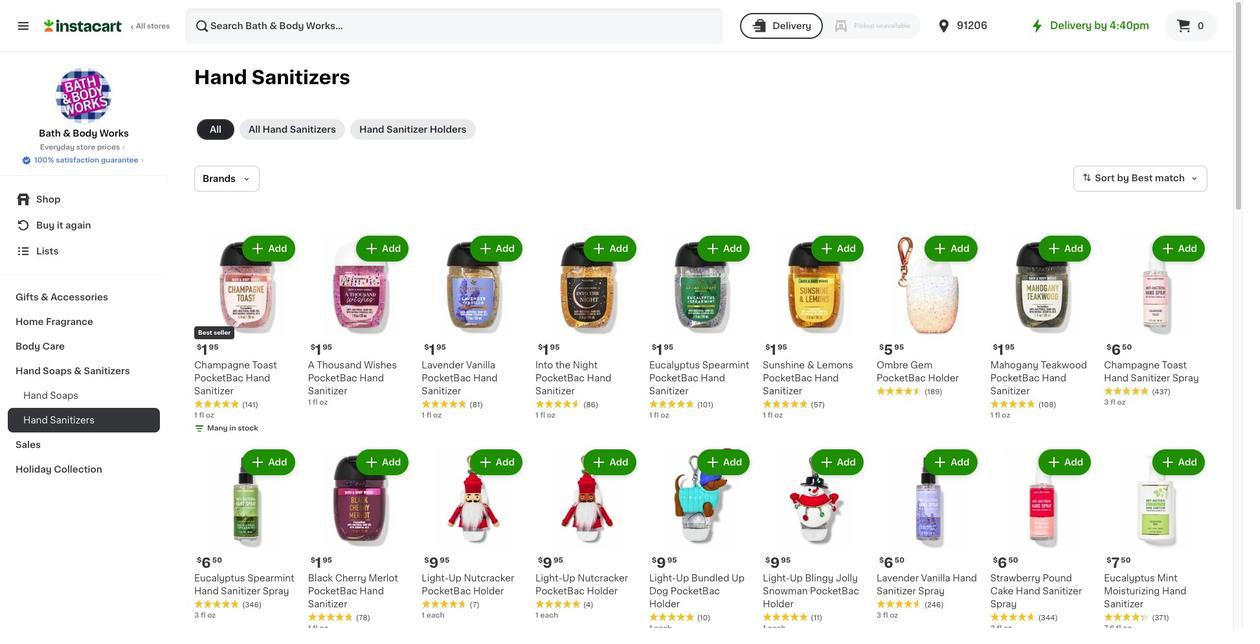 Task type: describe. For each thing, give the bounding box(es) containing it.
hand inside eucalyptus spearmint pocketbac hand sanitizer
[[701, 374, 726, 383]]

match
[[1156, 174, 1185, 183]]

all for all hand sanitizers
[[249, 125, 261, 134]]

5
[[884, 343, 894, 357]]

hand inside champagne toast hand sanitizer spray
[[1105, 374, 1129, 383]]

1 fl oz for into the night pocketbac hand sanitizer
[[536, 412, 556, 419]]

holders
[[430, 125, 467, 134]]

holder inside light-up bundled up dog pocketbac holder
[[650, 600, 680, 609]]

store
[[76, 144, 95, 151]]

teakwood
[[1041, 361, 1088, 370]]

product group containing 5
[[877, 233, 981, 398]]

guarantee
[[101, 157, 139, 164]]

95 for (11)
[[781, 557, 791, 564]]

1 fl oz for mahogany teakwood pocketbac hand sanitizer
[[991, 412, 1011, 419]]

$ 5 95
[[880, 343, 904, 357]]

(189)
[[925, 388, 943, 396]]

thousand
[[317, 361, 362, 370]]

add for (371)
[[1179, 458, 1198, 467]]

$ for (246)
[[880, 557, 884, 564]]

champagne for 6
[[1105, 361, 1160, 370]]

add for (437)
[[1179, 244, 1198, 253]]

95 for (101)
[[664, 344, 674, 351]]

ombre
[[877, 361, 909, 370]]

everyday store prices link
[[40, 143, 128, 153]]

1 inside a thousand wishes pocketbac hand sanitizer 1 fl oz
[[308, 399, 311, 406]]

add for (78)
[[382, 458, 401, 467]]

blingy
[[806, 574, 834, 583]]

shop
[[36, 195, 61, 204]]

snowman
[[763, 587, 808, 596]]

hand soaps & sanitizers link
[[8, 359, 160, 383]]

best seller
[[198, 330, 231, 335]]

oz for champagne toast hand sanitizer spray
[[1118, 399, 1126, 406]]

$ for (86)
[[538, 344, 543, 351]]

add for (108)
[[1065, 244, 1084, 253]]

(7)
[[470, 602, 480, 609]]

by for delivery
[[1095, 21, 1108, 30]]

hand inside a thousand wishes pocketbac hand sanitizer 1 fl oz
[[360, 374, 384, 383]]

$ 6 50 for champagne
[[1107, 343, 1133, 357]]

sanitizer inside lavender vanilla pocketbac hand sanitizer
[[422, 387, 461, 396]]

add button for (11)
[[813, 451, 863, 474]]

gifts & accessories link
[[8, 285, 160, 310]]

home
[[16, 317, 44, 326]]

(101)
[[697, 401, 714, 409]]

0 vertical spatial hand sanitizers
[[194, 68, 350, 87]]

91206 button
[[937, 8, 1015, 44]]

black
[[308, 574, 333, 583]]

mint
[[1158, 574, 1178, 583]]

instacart logo image
[[44, 18, 122, 34]]

add for (189)
[[951, 244, 970, 253]]

wishes
[[364, 361, 397, 370]]

buy it again
[[36, 221, 91, 230]]

best match
[[1132, 174, 1185, 183]]

eucalyptus spearmint pocketbac hand sanitizer
[[650, 361, 750, 396]]

& for sunshine
[[808, 361, 815, 370]]

product group containing 7
[[1105, 447, 1208, 628]]

pocketbac inside a thousand wishes pocketbac hand sanitizer 1 fl oz
[[308, 374, 357, 383]]

add button for (344)
[[1040, 451, 1090, 474]]

add button for (189)
[[927, 237, 977, 260]]

nutcracker for (4)
[[578, 574, 628, 583]]

50 for eucalyptus spearmint hand sanitizer spray
[[212, 557, 222, 564]]

spray inside strawberry pound cake hand sanitizer spray
[[991, 600, 1017, 609]]

pocketbac inside "mahogany teakwood pocketbac hand sanitizer"
[[991, 374, 1040, 383]]

everyday store prices
[[40, 144, 120, 151]]

jolly
[[836, 574, 858, 583]]

light- for (7)
[[422, 574, 449, 583]]

all stores link
[[44, 8, 171, 44]]

(78)
[[356, 615, 370, 622]]

pocketbac inside champagne toast pocketbac hand sanitizer
[[194, 374, 244, 383]]

oz for lavender vanilla hand sanitizer spray
[[890, 612, 899, 619]]

add for (11)
[[837, 458, 856, 467]]

holder up (4)
[[587, 587, 618, 596]]

$ for (108)
[[993, 344, 998, 351]]

& up hand soaps link on the bottom left of page
[[74, 367, 82, 376]]

sanitizer inside eucalyptus mint moisturizing hand sanitizer
[[1105, 600, 1144, 609]]

$ 1 95 for eucalyptus spearmint pocketbac hand sanitizer
[[652, 343, 674, 357]]

(10)
[[697, 615, 711, 622]]

sanitizer inside sunshine & lemons pocketbac hand sanitizer
[[763, 387, 803, 396]]

$ 9 95 for (10)
[[652, 557, 677, 570]]

9 for (11)
[[771, 557, 780, 570]]

add button for (141)
[[244, 237, 294, 260]]

sanitizer inside strawberry pound cake hand sanitizer spray
[[1043, 587, 1083, 596]]

95 for (4)
[[554, 557, 563, 564]]

3 for eucalyptus spearmint hand sanitizer spray
[[194, 612, 199, 619]]

lavender vanilla pocketbac hand sanitizer
[[422, 361, 498, 396]]

(346)
[[242, 602, 262, 609]]

care
[[42, 342, 65, 351]]

each for (4)
[[541, 612, 559, 619]]

(81)
[[470, 401, 483, 409]]

$ 1 95 for lavender vanilla pocketbac hand sanitizer
[[425, 343, 446, 357]]

hand sanitizer holders link
[[350, 119, 476, 140]]

holder inside ombre gem pocketbac holder
[[929, 374, 959, 383]]

holder inside the light-up blingy jolly snowman pocketbac holder
[[763, 600, 794, 609]]

night
[[573, 361, 598, 370]]

& for bath
[[63, 129, 71, 138]]

add button for (10)
[[699, 451, 749, 474]]

3 fl oz for eucalyptus spearmint hand sanitizer spray
[[194, 612, 216, 619]]

3 fl oz for lavender vanilla hand sanitizer spray
[[877, 612, 899, 619]]

sanitizers inside the hand soaps & sanitizers link
[[84, 367, 130, 376]]

95 for (86)
[[550, 344, 560, 351]]

1 fl oz for sunshine & lemons pocketbac hand sanitizer
[[763, 412, 783, 419]]

95 for (189)
[[895, 344, 904, 351]]

100% satisfaction guarantee
[[34, 157, 139, 164]]

home fragrance link
[[8, 310, 160, 334]]

9 for (7)
[[429, 557, 439, 570]]

hand sanitizers link
[[8, 408, 160, 433]]

all for all
[[210, 125, 222, 134]]

stock
[[238, 425, 258, 432]]

100%
[[34, 157, 54, 164]]

eucalyptus for 6
[[194, 574, 245, 583]]

hand inside champagne toast pocketbac hand sanitizer
[[246, 374, 270, 383]]

4 up from the left
[[732, 574, 745, 583]]

$ for (11)
[[766, 557, 771, 564]]

by for sort
[[1118, 174, 1130, 183]]

sanitizer inside "mahogany teakwood pocketbac hand sanitizer"
[[991, 387, 1030, 396]]

pocketbac up (7) at the bottom
[[422, 587, 471, 596]]

accessories
[[51, 293, 108, 302]]

$ for (78)
[[311, 557, 315, 564]]

delivery by 4:40pm
[[1051, 21, 1150, 30]]

light- for (10)
[[650, 574, 676, 583]]

many
[[207, 425, 228, 432]]

light-up nutcracker pocketbac holder for (4)
[[536, 574, 628, 596]]

6 for champagne
[[1112, 343, 1121, 357]]

$ for (346)
[[197, 557, 202, 564]]

95 for (108)
[[1006, 344, 1015, 351]]

light- for (11)
[[763, 574, 790, 583]]

strawberry pound cake hand sanitizer spray
[[991, 574, 1083, 609]]

sanitizers inside hand sanitizers link
[[50, 416, 95, 425]]

$ for (437)
[[1107, 344, 1112, 351]]

sales
[[16, 440, 41, 450]]

fl for sunshine & lemons pocketbac hand sanitizer
[[768, 412, 773, 419]]

sunshine & lemons pocketbac hand sanitizer
[[763, 361, 854, 396]]

a thousand wishes pocketbac hand sanitizer 1 fl oz
[[308, 361, 397, 406]]

all stores
[[136, 23, 170, 30]]

(57)
[[811, 401, 825, 409]]

lists
[[36, 247, 59, 256]]

lavender for 6
[[877, 574, 919, 583]]

1 each for (4)
[[536, 612, 559, 619]]

hand soaps link
[[8, 383, 160, 408]]

(371)
[[1153, 615, 1170, 622]]

fl for champagne toast pocketbac hand sanitizer
[[199, 412, 204, 419]]

oz for sunshine & lemons pocketbac hand sanitizer
[[775, 412, 783, 419]]

seller
[[214, 330, 231, 335]]

$ 1 95 for champagne toast pocketbac hand sanitizer
[[197, 343, 219, 357]]

add button for (108)
[[1040, 237, 1090, 260]]

hand inside "mahogany teakwood pocketbac hand sanitizer"
[[1042, 374, 1067, 383]]

sort by
[[1096, 174, 1130, 183]]

toast for 6
[[1163, 361, 1188, 370]]

mahogany teakwood pocketbac hand sanitizer
[[991, 361, 1088, 396]]

body care link
[[8, 334, 160, 359]]

dog
[[650, 587, 669, 596]]

toast for 1
[[252, 361, 277, 370]]

95 for (10)
[[668, 557, 677, 564]]

(4)
[[584, 602, 594, 609]]

lists link
[[8, 238, 160, 264]]

bath & body works
[[39, 129, 129, 138]]

pocketbac inside black cherry merlot pocketbac hand sanitizer
[[308, 587, 357, 596]]

merlot
[[369, 574, 398, 583]]

eucalyptus spearmint hand sanitizer spray
[[194, 574, 295, 596]]

fl for eucalyptus spearmint hand sanitizer spray
[[201, 612, 206, 619]]

it
[[57, 221, 63, 230]]

1 vertical spatial body
[[16, 342, 40, 351]]

0
[[1198, 21, 1205, 30]]

pocketbac inside ombre gem pocketbac holder
[[877, 374, 926, 383]]

hand soaps
[[23, 391, 78, 400]]

many in stock
[[207, 425, 258, 432]]

1 each for (7)
[[422, 612, 445, 620]]

add button for (86)
[[585, 237, 635, 260]]

$ for (57)
[[766, 344, 771, 351]]

(141)
[[242, 401, 258, 409]]

nutcracker for (7)
[[464, 574, 515, 583]]

oz for into the night pocketbac hand sanitizer
[[547, 412, 556, 419]]

a
[[308, 361, 315, 370]]

up for (10)
[[676, 574, 689, 583]]

delivery by 4:40pm link
[[1030, 18, 1150, 34]]

$ for (4)
[[538, 557, 543, 564]]

95 for (78)
[[323, 557, 332, 564]]

into
[[536, 361, 553, 370]]

(86)
[[584, 401, 599, 409]]



Task type: vqa. For each thing, say whether or not it's contained in the screenshot.
SANITIZER within the champagne toast hand sanitizer spray
yes



Task type: locate. For each thing, give the bounding box(es) containing it.
champagne down seller
[[194, 361, 250, 370]]

fl for mahogany teakwood pocketbac hand sanitizer
[[996, 412, 1001, 419]]

add button for (437)
[[1154, 237, 1204, 260]]

holiday collection
[[16, 465, 102, 474]]

best for best match
[[1132, 174, 1153, 183]]

& left lemons
[[808, 361, 815, 370]]

3 fl oz for champagne toast hand sanitizer spray
[[1105, 399, 1126, 406]]

eucalyptus inside eucalyptus spearmint pocketbac hand sanitizer
[[650, 361, 700, 370]]

oz inside a thousand wishes pocketbac hand sanitizer 1 fl oz
[[320, 399, 328, 406]]

oz down champagne toast hand sanitizer spray
[[1118, 399, 1126, 406]]

1 horizontal spatial nutcracker
[[578, 574, 628, 583]]

1 fl oz for eucalyptus spearmint pocketbac hand sanitizer
[[650, 412, 669, 419]]

everyday
[[40, 144, 75, 151]]

3 for champagne toast hand sanitizer spray
[[1105, 399, 1109, 406]]

0 vertical spatial best
[[1132, 174, 1153, 183]]

fragrance
[[46, 317, 93, 326]]

best for best seller
[[198, 330, 212, 335]]

each for (7)
[[427, 612, 445, 620]]

light-up nutcracker pocketbac holder for (7)
[[422, 574, 515, 596]]

holder up (7) at the bottom
[[473, 587, 504, 596]]

sanitizer inside black cherry merlot pocketbac hand sanitizer
[[308, 600, 348, 609]]

3 for lavender vanilla hand sanitizer spray
[[877, 612, 882, 619]]

(108)
[[1039, 401, 1057, 409]]

95 for (57)
[[778, 344, 788, 351]]

delivery for delivery
[[773, 21, 812, 30]]

eucalyptus up the (346)
[[194, 574, 245, 583]]

91206
[[958, 21, 988, 30]]

50 inside "$ 7 50"
[[1122, 557, 1131, 564]]

soaps for sanitizers
[[50, 391, 78, 400]]

sanitizer inside eucalyptus spearmint hand sanitizer spray
[[221, 587, 260, 596]]

sanitizer inside 'into the night pocketbac hand sanitizer'
[[536, 387, 575, 396]]

best left seller
[[198, 330, 212, 335]]

1 vertical spatial hand sanitizers
[[23, 416, 95, 425]]

1 horizontal spatial body
[[73, 129, 97, 138]]

1 horizontal spatial 1 each
[[536, 612, 559, 619]]

2 1 fl oz from the left
[[536, 412, 556, 419]]

$ inside "$ 7 50"
[[1107, 557, 1112, 564]]

soaps down care
[[43, 367, 72, 376]]

best left match
[[1132, 174, 1153, 183]]

0 vertical spatial vanilla
[[466, 361, 496, 370]]

0 horizontal spatial 3 fl oz
[[194, 612, 216, 619]]

hand sanitizers down hand soaps
[[23, 416, 95, 425]]

1 fl oz up 'many'
[[194, 412, 214, 419]]

holder down dog
[[650, 600, 680, 609]]

champagne up (437) at the bottom right
[[1105, 361, 1160, 370]]

1 up from the left
[[563, 574, 576, 583]]

champagne inside champagne toast hand sanitizer spray
[[1105, 361, 1160, 370]]

vanilla inside lavender vanilla pocketbac hand sanitizer
[[466, 361, 496, 370]]

fl inside a thousand wishes pocketbac hand sanitizer 1 fl oz
[[313, 399, 318, 406]]

1 horizontal spatial eucalyptus
[[650, 361, 700, 370]]

$ 1 95 up mahogany
[[993, 343, 1015, 357]]

body care
[[16, 342, 65, 351]]

50 up champagne toast hand sanitizer spray
[[1123, 344, 1133, 351]]

all left stores
[[136, 23, 145, 30]]

0 horizontal spatial vanilla
[[466, 361, 496, 370]]

pocketbac inside sunshine & lemons pocketbac hand sanitizer
[[763, 374, 813, 383]]

by inside field
[[1118, 174, 1130, 183]]

pocketbac inside the light-up blingy jolly snowman pocketbac holder
[[810, 587, 860, 596]]

1 champagne from the left
[[194, 361, 250, 370]]

100% satisfaction guarantee button
[[21, 153, 146, 166]]

eucalyptus for 1
[[650, 361, 700, 370]]

lavender vanilla hand sanitizer spray
[[877, 574, 978, 596]]

2 toast from the left
[[1163, 361, 1188, 370]]

1 horizontal spatial best
[[1132, 174, 1153, 183]]

hand inside black cherry merlot pocketbac hand sanitizer
[[360, 587, 384, 596]]

sales link
[[8, 433, 160, 457]]

2 1 each from the left
[[422, 612, 445, 620]]

pocketbac up (141)
[[194, 374, 244, 383]]

Search field
[[187, 9, 722, 43]]

pocketbac inside eucalyptus spearmint pocketbac hand sanitizer
[[650, 374, 699, 383]]

spearmint for 6
[[248, 574, 295, 583]]

$ for (141)
[[197, 344, 202, 351]]

home fragrance
[[16, 317, 93, 326]]

1 fl oz for lavender vanilla pocketbac hand sanitizer
[[422, 412, 442, 419]]

$ 1 95 up the sunshine
[[766, 343, 788, 357]]

0 horizontal spatial delivery
[[773, 21, 812, 30]]

soaps down hand soaps & sanitizers
[[50, 391, 78, 400]]

1 fl oz down sunshine & lemons pocketbac hand sanitizer
[[763, 412, 783, 419]]

1 fl oz down mahogany
[[991, 412, 1011, 419]]

best inside field
[[1132, 174, 1153, 183]]

toast inside champagne toast pocketbac hand sanitizer
[[252, 361, 277, 370]]

hand soaps & sanitizers
[[16, 367, 130, 376]]

up for (11)
[[790, 574, 803, 583]]

add for (246)
[[951, 458, 970, 467]]

spearmint inside eucalyptus spearmint hand sanitizer spray
[[248, 574, 295, 583]]

by right sort
[[1118, 174, 1130, 183]]

add for (57)
[[837, 244, 856, 253]]

delivery for delivery by 4:40pm
[[1051, 21, 1093, 30]]

spray inside the lavender vanilla hand sanitizer spray
[[919, 587, 945, 596]]

1 vertical spatial soaps
[[50, 391, 78, 400]]

nutcracker up (7) at the bottom
[[464, 574, 515, 583]]

hand sanitizers
[[194, 68, 350, 87], [23, 416, 95, 425]]

the
[[556, 361, 571, 370]]

0 horizontal spatial by
[[1095, 21, 1108, 30]]

into the night pocketbac hand sanitizer
[[536, 361, 612, 396]]

5 1 fl oz from the left
[[763, 412, 783, 419]]

$ 6 50 up eucalyptus spearmint hand sanitizer spray
[[197, 557, 222, 570]]

1 $ 9 95 from the left
[[538, 557, 563, 570]]

spray for toast
[[1173, 374, 1200, 383]]

sanitizer
[[387, 125, 428, 134], [1131, 374, 1171, 383], [194, 387, 234, 396], [536, 387, 575, 396], [308, 387, 348, 396], [422, 387, 461, 396], [650, 387, 689, 396], [763, 387, 803, 396], [991, 387, 1030, 396], [221, 587, 260, 596], [877, 587, 916, 596], [1043, 587, 1083, 596], [308, 600, 348, 609], [1105, 600, 1144, 609]]

$ 9 95
[[538, 557, 563, 570], [425, 557, 450, 570], [652, 557, 677, 570], [766, 557, 791, 570]]

in
[[230, 425, 236, 432]]

95 for (7)
[[440, 557, 450, 564]]

0 horizontal spatial each
[[427, 612, 445, 620]]

1 light-up nutcracker pocketbac holder from the left
[[536, 574, 628, 596]]

2 horizontal spatial 3 fl oz
[[1105, 399, 1126, 406]]

0 vertical spatial spearmint
[[703, 361, 750, 370]]

holiday
[[16, 465, 52, 474]]

hand inside eucalyptus spearmint hand sanitizer spray
[[194, 587, 219, 596]]

$ 1 95 up the into
[[538, 343, 560, 357]]

toast inside champagne toast hand sanitizer spray
[[1163, 361, 1188, 370]]

pocketbac down mahogany
[[991, 374, 1040, 383]]

lavender
[[422, 361, 464, 370], [877, 574, 919, 583]]

2 up from the left
[[449, 574, 462, 583]]

body down home
[[16, 342, 40, 351]]

up for (7)
[[449, 574, 462, 583]]

add button for (346)
[[244, 451, 294, 474]]

0 horizontal spatial champagne
[[194, 361, 250, 370]]

oz down the lavender vanilla hand sanitizer spray
[[890, 612, 899, 619]]

1 fl oz down eucalyptus spearmint pocketbac hand sanitizer
[[650, 412, 669, 419]]

1 horizontal spatial light-up nutcracker pocketbac holder
[[536, 574, 628, 596]]

2 horizontal spatial all
[[249, 125, 261, 134]]

fl for champagne toast hand sanitizer spray
[[1111, 399, 1116, 406]]

1 1 each from the left
[[536, 612, 559, 619]]

50 for eucalyptus mint moisturizing hand sanitizer
[[1122, 557, 1131, 564]]

pound
[[1043, 574, 1073, 583]]

0 vertical spatial lavender
[[422, 361, 464, 370]]

0 horizontal spatial lavender
[[422, 361, 464, 370]]

1 fl oz down lavender vanilla pocketbac hand sanitizer
[[422, 412, 442, 419]]

1 horizontal spatial all
[[210, 125, 222, 134]]

1 horizontal spatial hand sanitizers
[[194, 68, 350, 87]]

gifts & accessories
[[16, 293, 108, 302]]

3 fl oz down the lavender vanilla hand sanitizer spray
[[877, 612, 899, 619]]

product group
[[194, 233, 298, 436], [308, 233, 412, 408], [422, 233, 525, 421], [536, 233, 639, 421], [650, 233, 753, 421], [763, 233, 867, 421], [877, 233, 981, 398], [991, 233, 1094, 421], [1105, 233, 1208, 408], [194, 447, 298, 621], [308, 447, 412, 628], [422, 447, 525, 621], [536, 447, 639, 621], [650, 447, 753, 628], [763, 447, 867, 628], [877, 447, 981, 621], [991, 447, 1094, 628], [1105, 447, 1208, 628]]

4 9 from the left
[[771, 557, 780, 570]]

oz for lavender vanilla pocketbac hand sanitizer
[[433, 412, 442, 419]]

lavender inside lavender vanilla pocketbac hand sanitizer
[[422, 361, 464, 370]]

pocketbac down the
[[536, 374, 585, 383]]

95 inside $ 5 95
[[895, 344, 904, 351]]

6 up strawberry
[[998, 557, 1008, 570]]

brands button
[[194, 166, 260, 192]]

sunshine
[[763, 361, 805, 370]]

9 for (10)
[[657, 557, 666, 570]]

toast
[[252, 361, 277, 370], [1163, 361, 1188, 370]]

1 light- from the left
[[536, 574, 563, 583]]

50 for strawberry pound cake hand sanitizer spray
[[1009, 557, 1019, 564]]

2 light-up nutcracker pocketbac holder from the left
[[422, 574, 515, 596]]

pocketbac inside light-up bundled up dog pocketbac holder
[[671, 587, 720, 596]]

nutcracker up (4)
[[578, 574, 628, 583]]

spearmint inside eucalyptus spearmint pocketbac hand sanitizer
[[703, 361, 750, 370]]

service type group
[[741, 13, 921, 39]]

hand inside lavender vanilla pocketbac hand sanitizer
[[473, 374, 498, 383]]

3 up from the left
[[676, 574, 689, 583]]

0 horizontal spatial hand sanitizers
[[23, 416, 95, 425]]

hand inside 'into the night pocketbac hand sanitizer'
[[587, 374, 612, 383]]

9 for (4)
[[543, 557, 553, 570]]

hand sanitizers up "all hand sanitizers"
[[194, 68, 350, 87]]

pocketbac down jolly
[[810, 587, 860, 596]]

0 horizontal spatial spearmint
[[248, 574, 295, 583]]

lavender right jolly
[[877, 574, 919, 583]]

lavender right wishes
[[422, 361, 464, 370]]

4 light- from the left
[[763, 574, 790, 583]]

(437)
[[1153, 388, 1171, 396]]

pocketbac up (81)
[[422, 374, 471, 383]]

50 up eucalyptus spearmint hand sanitizer spray
[[212, 557, 222, 564]]

6 for strawberry
[[998, 557, 1008, 570]]

0 horizontal spatial light-up nutcracker pocketbac holder
[[422, 574, 515, 596]]

95 for (141)
[[209, 344, 219, 351]]

1 horizontal spatial delivery
[[1051, 21, 1093, 30]]

body up store
[[73, 129, 97, 138]]

4:40pm
[[1110, 21, 1150, 30]]

delivery inside button
[[773, 21, 812, 30]]

1 horizontal spatial by
[[1118, 174, 1130, 183]]

95 for (81)
[[437, 344, 446, 351]]

1 fl oz for champagne toast pocketbac hand sanitizer
[[194, 412, 214, 419]]

holiday collection link
[[8, 457, 160, 482]]

$ 6 50 up champagne toast hand sanitizer spray
[[1107, 343, 1133, 357]]

spearmint up the (346)
[[248, 574, 295, 583]]

50 up the lavender vanilla hand sanitizer spray
[[895, 557, 905, 564]]

all right 'all' link
[[249, 125, 261, 134]]

sanitizer inside champagne toast pocketbac hand sanitizer
[[194, 387, 234, 396]]

$ inside $ 5 95
[[880, 344, 884, 351]]

hand inside sunshine & lemons pocketbac hand sanitizer
[[815, 374, 839, 383]]

sanitizer inside eucalyptus spearmint pocketbac hand sanitizer
[[650, 387, 689, 396]]

$ 1 95 down best seller
[[197, 343, 219, 357]]

1 horizontal spatial vanilla
[[922, 574, 951, 583]]

7
[[1112, 557, 1120, 570]]

$ 1 95 up lavender vanilla pocketbac hand sanitizer
[[425, 343, 446, 357]]

eucalyptus inside eucalyptus spearmint hand sanitizer spray
[[194, 574, 245, 583]]

6 up champagne toast hand sanitizer spray
[[1112, 343, 1121, 357]]

bath
[[39, 129, 61, 138]]

vanilla up "(246)"
[[922, 574, 951, 583]]

50 right 7
[[1122, 557, 1131, 564]]

1 fl oz down 'into the night pocketbac hand sanitizer'
[[536, 412, 556, 419]]

3 1 fl oz from the left
[[422, 412, 442, 419]]

$ 6 50 up strawberry
[[993, 557, 1019, 570]]

pocketbac down black
[[308, 587, 357, 596]]

ombre gem pocketbac holder
[[877, 361, 959, 383]]

sanitizer inside a thousand wishes pocketbac hand sanitizer 1 fl oz
[[308, 387, 348, 396]]

add button for (57)
[[813, 237, 863, 260]]

1 horizontal spatial 3
[[877, 612, 882, 619]]

1 vertical spatial vanilla
[[922, 574, 951, 583]]

6 up the lavender vanilla hand sanitizer spray
[[884, 557, 894, 570]]

2 9 from the left
[[429, 557, 439, 570]]

sanitizer inside the lavender vanilla hand sanitizer spray
[[877, 587, 916, 596]]

oz down 'thousand'
[[320, 399, 328, 406]]

95
[[209, 344, 219, 351], [550, 344, 560, 351], [895, 344, 904, 351], [323, 344, 332, 351], [437, 344, 446, 351], [664, 344, 674, 351], [778, 344, 788, 351], [1006, 344, 1015, 351], [554, 557, 563, 564], [323, 557, 332, 564], [440, 557, 450, 564], [668, 557, 677, 564], [781, 557, 791, 564]]

by left the 4:40pm
[[1095, 21, 1108, 30]]

0 vertical spatial by
[[1095, 21, 1108, 30]]

eucalyptus
[[650, 361, 700, 370], [194, 574, 245, 583], [1105, 574, 1156, 583]]

1 each from the left
[[541, 612, 559, 619]]

champagne inside champagne toast pocketbac hand sanitizer
[[194, 361, 250, 370]]

stores
[[147, 23, 170, 30]]

oz for eucalyptus spearmint pocketbac hand sanitizer
[[661, 412, 669, 419]]

spearmint up (101)
[[703, 361, 750, 370]]

3 fl oz
[[1105, 399, 1126, 406], [194, 612, 216, 619], [877, 612, 899, 619]]

$ 1 95 up a
[[311, 343, 332, 357]]

1 toast from the left
[[252, 361, 277, 370]]

$ for (7)
[[425, 557, 429, 564]]

best
[[1132, 174, 1153, 183], [198, 330, 212, 335]]

eucalyptus inside eucalyptus mint moisturizing hand sanitizer
[[1105, 574, 1156, 583]]

0 horizontal spatial toast
[[252, 361, 277, 370]]

soaps
[[43, 367, 72, 376], [50, 391, 78, 400]]

6 up eucalyptus spearmint hand sanitizer spray
[[202, 557, 211, 570]]

vanilla up (81)
[[466, 361, 496, 370]]

add button for (4)
[[585, 451, 635, 474]]

50 for champagne toast hand sanitizer spray
[[1123, 344, 1133, 351]]

hand inside the lavender vanilla hand sanitizer spray
[[953, 574, 978, 583]]

1 horizontal spatial lavender
[[877, 574, 919, 583]]

pocketbac down ombre
[[877, 374, 926, 383]]

$ for (101)
[[652, 344, 657, 351]]

spray inside champagne toast hand sanitizer spray
[[1173, 374, 1200, 383]]

sort
[[1096, 174, 1116, 183]]

oz for eucalyptus spearmint hand sanitizer spray
[[207, 612, 216, 619]]

2 $ 9 95 from the left
[[425, 557, 450, 570]]

4 $ 9 95 from the left
[[766, 557, 791, 570]]

pocketbac inside lavender vanilla pocketbac hand sanitizer
[[422, 374, 471, 383]]

lavender for 1
[[422, 361, 464, 370]]

vanilla for 1
[[466, 361, 496, 370]]

3 down the lavender vanilla hand sanitizer spray
[[877, 612, 882, 619]]

hand sanitizer holders
[[359, 125, 467, 134]]

all for all stores
[[136, 23, 145, 30]]

add for (346)
[[268, 458, 287, 467]]

$ 9 95 for (4)
[[538, 557, 563, 570]]

eucalyptus for 7
[[1105, 574, 1156, 583]]

fl for into the night pocketbac hand sanitizer
[[541, 412, 545, 419]]

$ 6 50 for lavender
[[880, 557, 905, 570]]

oz down lavender vanilla pocketbac hand sanitizer
[[433, 412, 442, 419]]

prices
[[97, 144, 120, 151]]

pocketbac down 'thousand'
[[308, 374, 357, 383]]

all hand sanitizers
[[249, 125, 336, 134]]

pocketbac down bundled
[[671, 587, 720, 596]]

buy it again link
[[8, 212, 160, 238]]

0 horizontal spatial best
[[198, 330, 212, 335]]

eucalyptus mint moisturizing hand sanitizer
[[1105, 574, 1187, 609]]

sanitizer inside champagne toast hand sanitizer spray
[[1131, 374, 1171, 383]]

$ 1 95 up eucalyptus spearmint pocketbac hand sanitizer
[[652, 343, 674, 357]]

soaps inside the hand soaps & sanitizers link
[[43, 367, 72, 376]]

champagne for 1
[[194, 361, 250, 370]]

5 up from the left
[[790, 574, 803, 583]]

fl
[[313, 399, 318, 406], [1111, 399, 1116, 406], [199, 412, 204, 419], [541, 412, 545, 419], [427, 412, 432, 419], [654, 412, 659, 419], [768, 412, 773, 419], [996, 412, 1001, 419], [201, 612, 206, 619], [884, 612, 888, 619]]

hand sanitizers inside hand sanitizers link
[[23, 416, 95, 425]]

vanilla
[[466, 361, 496, 370], [922, 574, 951, 583]]

$ 6 50 up the lavender vanilla hand sanitizer spray
[[880, 557, 905, 570]]

bath & body works logo image
[[55, 67, 112, 124]]

(344)
[[1039, 615, 1058, 622]]

1 horizontal spatial spearmint
[[703, 361, 750, 370]]

$ for (371)
[[1107, 557, 1112, 564]]

3 9 from the left
[[657, 557, 666, 570]]

Best match Sort by field
[[1074, 166, 1208, 192]]

oz down sunshine & lemons pocketbac hand sanitizer
[[775, 412, 783, 419]]

oz down eucalyptus spearmint hand sanitizer spray
[[207, 612, 216, 619]]

spray for spearmint
[[263, 587, 289, 596]]

None search field
[[185, 8, 724, 44]]

1 vertical spatial spearmint
[[248, 574, 295, 583]]

all hand sanitizers link
[[240, 119, 345, 140]]

pocketbac up (4)
[[536, 587, 585, 596]]

6 for lavender
[[884, 557, 894, 570]]

pocketbac down the sunshine
[[763, 374, 813, 383]]

1 nutcracker from the left
[[578, 574, 628, 583]]

1 vertical spatial best
[[198, 330, 212, 335]]

0 horizontal spatial all
[[136, 23, 145, 30]]

lavender inside the lavender vanilla hand sanitizer spray
[[877, 574, 919, 583]]

mahogany
[[991, 361, 1039, 370]]

0 vertical spatial soaps
[[43, 367, 72, 376]]

light- inside the light-up blingy jolly snowman pocketbac holder
[[763, 574, 790, 583]]

2 horizontal spatial eucalyptus
[[1105, 574, 1156, 583]]

1 horizontal spatial each
[[541, 612, 559, 619]]

& for gifts
[[41, 293, 48, 302]]

holder up (189)
[[929, 374, 959, 383]]

add button for (81)
[[471, 237, 521, 260]]

3 fl oz down eucalyptus spearmint hand sanitizer spray
[[194, 612, 216, 619]]

& inside sunshine & lemons pocketbac hand sanitizer
[[808, 361, 815, 370]]

sanitizers inside all hand sanitizers link
[[290, 125, 336, 134]]

oz down "mahogany teakwood pocketbac hand sanitizer"
[[1002, 412, 1011, 419]]

light- for (4)
[[536, 574, 563, 583]]

0 horizontal spatial eucalyptus
[[194, 574, 245, 583]]

$ 6 50 for strawberry
[[993, 557, 1019, 570]]

0 horizontal spatial body
[[16, 342, 40, 351]]

0 button
[[1165, 10, 1219, 41]]

add button for (7)
[[471, 451, 521, 474]]

2 horizontal spatial 3
[[1105, 399, 1109, 406]]

(246)
[[925, 602, 944, 609]]

light- inside light-up bundled up dog pocketbac holder
[[650, 574, 676, 583]]

light-up nutcracker pocketbac holder up (7) at the bottom
[[422, 574, 515, 596]]

0 horizontal spatial nutcracker
[[464, 574, 515, 583]]

3 light- from the left
[[650, 574, 676, 583]]

light-up nutcracker pocketbac holder
[[536, 574, 628, 596], [422, 574, 515, 596]]

all up brands on the top left
[[210, 125, 222, 134]]

oz down 'into the night pocketbac hand sanitizer'
[[547, 412, 556, 419]]

0 vertical spatial body
[[73, 129, 97, 138]]

50
[[1123, 344, 1133, 351], [212, 557, 222, 564], [895, 557, 905, 564], [1009, 557, 1019, 564], [1122, 557, 1131, 564]]

bath & body works link
[[39, 67, 129, 140]]

works
[[100, 129, 129, 138]]

6 1 fl oz from the left
[[991, 412, 1011, 419]]

spray inside eucalyptus spearmint hand sanitizer spray
[[263, 587, 289, 596]]

buy
[[36, 221, 55, 230]]

50 up strawberry
[[1009, 557, 1019, 564]]

& up everyday
[[63, 129, 71, 138]]

2 light- from the left
[[422, 574, 449, 583]]

add for (101)
[[724, 244, 743, 253]]

fl for lavender vanilla pocketbac hand sanitizer
[[427, 412, 432, 419]]

eucalyptus up moisturizing
[[1105, 574, 1156, 583]]

champagne
[[194, 361, 250, 370], [1105, 361, 1160, 370]]

light-up nutcracker pocketbac holder up (4)
[[536, 574, 628, 596]]

1 vertical spatial lavender
[[877, 574, 919, 583]]

all
[[136, 23, 145, 30], [210, 125, 222, 134], [249, 125, 261, 134]]

add button for (246)
[[927, 451, 977, 474]]

spearmint for 1
[[703, 361, 750, 370]]

$ 1 95 for black cherry merlot pocketbac hand sanitizer
[[311, 557, 332, 570]]

2 each from the left
[[427, 612, 445, 620]]

1 9 from the left
[[543, 557, 553, 570]]

soaps inside hand soaps link
[[50, 391, 78, 400]]

1 vertical spatial by
[[1118, 174, 1130, 183]]

$
[[197, 344, 202, 351], [538, 344, 543, 351], [880, 344, 884, 351], [311, 344, 315, 351], [425, 344, 429, 351], [652, 344, 657, 351], [766, 344, 771, 351], [993, 344, 998, 351], [1107, 344, 1112, 351], [197, 557, 202, 564], [538, 557, 543, 564], [880, 557, 884, 564], [311, 557, 315, 564], [425, 557, 429, 564], [652, 557, 657, 564], [766, 557, 771, 564], [993, 557, 998, 564], [1107, 557, 1112, 564]]

toast up (141)
[[252, 361, 277, 370]]

pocketbac inside 'into the night pocketbac hand sanitizer'
[[536, 374, 585, 383]]

hand inside strawberry pound cake hand sanitizer spray
[[1016, 587, 1041, 596]]

1 horizontal spatial 3 fl oz
[[877, 612, 899, 619]]

black cherry merlot pocketbac hand sanitizer
[[308, 574, 398, 609]]

add for (86)
[[610, 244, 629, 253]]

collection
[[54, 465, 102, 474]]

hand inside eucalyptus mint moisturizing hand sanitizer
[[1163, 587, 1187, 596]]

0 horizontal spatial 1 each
[[422, 612, 445, 620]]

spearmint
[[703, 361, 750, 370], [248, 574, 295, 583]]

moisturizing
[[1105, 587, 1160, 596]]

each
[[541, 612, 559, 619], [427, 612, 445, 620]]

2 nutcracker from the left
[[464, 574, 515, 583]]

oz down eucalyptus spearmint pocketbac hand sanitizer
[[661, 412, 669, 419]]

2 champagne from the left
[[1105, 361, 1160, 370]]

1 horizontal spatial champagne
[[1105, 361, 1160, 370]]

up for (4)
[[563, 574, 576, 583]]

0 horizontal spatial 3
[[194, 612, 199, 619]]

add button for (101)
[[699, 237, 749, 260]]

1 1 fl oz from the left
[[194, 412, 214, 419]]

3 $ 9 95 from the left
[[652, 557, 677, 570]]

strawberry
[[991, 574, 1041, 583]]

by
[[1095, 21, 1108, 30], [1118, 174, 1130, 183]]

fl for eucalyptus spearmint pocketbac hand sanitizer
[[654, 412, 659, 419]]

$ 1 95 for into the night pocketbac hand sanitizer
[[538, 343, 560, 357]]

$ 1 95 for a thousand wishes pocketbac hand sanitizer
[[311, 343, 332, 357]]

pocketbac up (101)
[[650, 374, 699, 383]]

lemons
[[817, 361, 854, 370]]

toast up (437) at the bottom right
[[1163, 361, 1188, 370]]

3 down eucalyptus spearmint hand sanitizer spray
[[194, 612, 199, 619]]

3 fl oz down champagne toast hand sanitizer spray
[[1105, 399, 1126, 406]]

& right gifts
[[41, 293, 48, 302]]

up inside the light-up blingy jolly snowman pocketbac holder
[[790, 574, 803, 583]]

1 horizontal spatial toast
[[1163, 361, 1188, 370]]

3 down champagne toast hand sanitizer spray
[[1105, 399, 1109, 406]]

shop link
[[8, 187, 160, 212]]

$ 1 95 up black
[[311, 557, 332, 570]]

gem
[[911, 361, 933, 370]]

$ for (189)
[[880, 344, 884, 351]]

50 for lavender vanilla hand sanitizer spray
[[895, 557, 905, 564]]

brands
[[203, 174, 236, 183]]

eucalyptus up (101)
[[650, 361, 700, 370]]

4 1 fl oz from the left
[[650, 412, 669, 419]]

vanilla inside the lavender vanilla hand sanitizer spray
[[922, 574, 951, 583]]

holder down snowman in the bottom right of the page
[[763, 600, 794, 609]]

sanitizers
[[252, 68, 350, 87], [290, 125, 336, 134], [84, 367, 130, 376], [50, 416, 95, 425]]

oz up 'many'
[[206, 412, 214, 419]]



